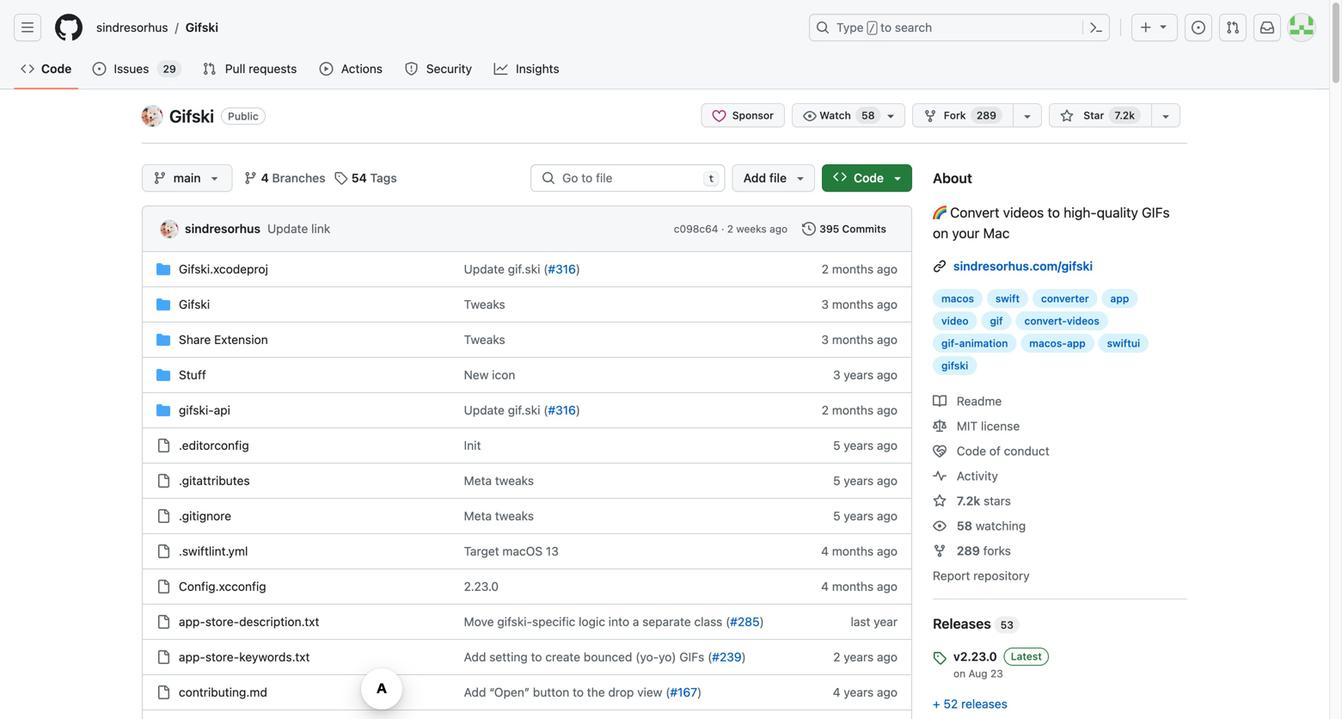 Task type: describe. For each thing, give the bounding box(es) containing it.
directory image for gifski.xcodeproj
[[157, 262, 170, 276]]

·
[[721, 223, 725, 235]]

) link for yo)
[[742, 650, 746, 664]]

#239
[[712, 650, 742, 664]]

commits
[[842, 223, 887, 235]]

converter link
[[1033, 289, 1098, 308]]

macos
[[503, 544, 543, 558]]

ago for gifski.xcodeproj
[[877, 262, 898, 276]]

months for share extension
[[832, 332, 874, 347]]

convert-
[[1025, 315, 1067, 327]]

58 watching
[[957, 519, 1026, 533]]

53
[[1001, 619, 1014, 631]]

search
[[895, 20, 932, 34]]

mit license
[[954, 419, 1020, 433]]

notifications image
[[1261, 21, 1275, 34]]

+
[[933, 697, 941, 711]]

target macos 13
[[464, 544, 559, 558]]

tag image
[[334, 171, 348, 185]]

) link for view
[[698, 685, 702, 699]]

app link
[[1102, 289, 1138, 308]]

2 for gifski.xcodeproj
[[822, 262, 829, 276]]

4 for .swiftlint.yml
[[821, 544, 829, 558]]

conduct
[[1004, 444, 1050, 458]]

1 horizontal spatial sindresorhus link
[[185, 221, 261, 236]]

1 horizontal spatial triangle down image
[[1157, 19, 1171, 33]]

to left "the"
[[573, 685, 584, 699]]

395 commits link
[[795, 217, 894, 241]]

5 years ago for .gitignore
[[833, 509, 898, 523]]

separate
[[643, 615, 691, 629]]

history image
[[803, 222, 816, 236]]

class
[[694, 615, 723, 629]]

0 horizontal spatial gifski-
[[179, 403, 214, 417]]

tags
[[370, 171, 397, 185]]

shield image
[[404, 62, 418, 76]]

gif-animation
[[942, 337, 1008, 349]]

gifski for gifski link corresponding to directory image
[[179, 297, 210, 311]]

license
[[981, 419, 1020, 433]]

4 for config.xcconfig
[[821, 579, 829, 593]]

update gif.ski ( link for gifski.xcodeproj
[[464, 262, 548, 276]]

config.xcconfig link
[[179, 579, 266, 593]]

list containing sindresorhus / gifski
[[89, 14, 799, 41]]

2 git branch image from the left
[[244, 171, 258, 185]]

swift link
[[987, 289, 1029, 308]]

code link
[[14, 56, 79, 82]]

update gif.ski ( link for gifski-api
[[464, 403, 548, 417]]

git pull request image for issue opened image
[[203, 62, 217, 76]]

file
[[770, 171, 787, 185]]

activity link
[[933, 469, 998, 483]]

sindresorhus / gifski
[[96, 20, 218, 34]]

2.23.0
[[464, 579, 499, 593]]

months for gifski.xcodeproj
[[832, 262, 874, 276]]

releases 53
[[933, 615, 1014, 632]]

repo forked image
[[924, 109, 937, 123]]

book image
[[933, 394, 947, 408]]

update link link
[[268, 221, 330, 236]]

config.xcconfig
[[179, 579, 266, 593]]

videos inside 🌈 convert videos to high-quality gifs on your mac
[[1003, 204, 1044, 221]]

1 vertical spatial 7.2k
[[957, 494, 981, 508]]

create
[[546, 650, 581, 664]]

plus image
[[1140, 21, 1153, 34]]

2 for gifski-api
[[822, 403, 829, 417]]

tweaks for gifski
[[464, 297, 505, 311]]

gifski.xcodeproj
[[179, 262, 268, 276]]

insights
[[516, 61, 560, 76]]

triangle down image inside add file 'popup button'
[[794, 171, 808, 185]]

homepage image
[[55, 14, 83, 41]]

ago right weeks
[[770, 223, 788, 235]]

0 vertical spatial 7.2k
[[1115, 109, 1135, 121]]

4 months ago for target macos 13
[[821, 544, 898, 558]]

app- for app-store-description.txt
[[179, 615, 205, 629]]

video
[[942, 315, 969, 327]]

eye image
[[933, 519, 947, 533]]

months for gifski
[[832, 297, 874, 311]]

fork
[[944, 109, 966, 121]]

0 vertical spatial 289
[[977, 109, 997, 121]]

issue opened image
[[1192, 21, 1206, 34]]

5 for .gitattributes
[[833, 473, 841, 488]]

high-
[[1064, 204, 1097, 221]]

link
[[311, 221, 330, 236]]

issue opened image
[[92, 62, 106, 76]]

2 for app-store-keywords.txt
[[834, 650, 841, 664]]

setting
[[490, 650, 528, 664]]

add file button
[[733, 164, 815, 192]]

289 forks
[[957, 544, 1011, 558]]

🌈 convert videos to high-quality gifs on your mac
[[933, 204, 1170, 241]]

4 years ago
[[833, 685, 898, 699]]

owner avatar image
[[142, 106, 163, 126]]

4 branches
[[261, 171, 326, 185]]

last year
[[851, 615, 898, 629]]

update link
[[268, 221, 330, 236]]

years for .editorconfig
[[844, 438, 874, 452]]

#316 for gifski-api
[[548, 403, 576, 417]]

stuff link
[[179, 368, 206, 382]]

sindresorhus image
[[161, 221, 178, 238]]

sindresorhus.com/gifski link
[[954, 259, 1093, 273]]

54 tags
[[351, 171, 397, 185]]

video link
[[933, 311, 978, 330]]

play image
[[320, 62, 333, 76]]

) link for separate
[[760, 615, 764, 629]]

star image for 7.2k
[[933, 494, 947, 508]]

code of conduct
[[954, 444, 1050, 458]]

contributing.md
[[179, 685, 267, 699]]

pulse image
[[933, 469, 947, 483]]

graph image
[[494, 62, 508, 76]]

0 horizontal spatial code
[[41, 61, 72, 76]]

macos-app
[[1030, 337, 1086, 349]]

actions link
[[313, 56, 391, 82]]

ago for app-store-keywords.txt
[[877, 650, 898, 664]]

meta tweaks link for .gitignore
[[464, 509, 534, 523]]

requests
[[249, 61, 297, 76]]

eye image
[[803, 109, 817, 123]]

releases
[[962, 697, 1008, 711]]

/ for type
[[869, 22, 875, 34]]

c098c64 link
[[674, 221, 719, 237]]

4 for contributing.md
[[833, 685, 841, 699]]

new
[[464, 368, 489, 382]]

on inside 🌈 convert videos to high-quality gifs on your mac
[[933, 225, 949, 241]]

sponsor button
[[701, 103, 785, 127]]

main
[[173, 171, 201, 185]]

58 for 58
[[862, 109, 875, 121]]

add "open" button to the drop view ( #167 )
[[464, 685, 702, 699]]

ago for stuff
[[877, 368, 898, 382]]

button
[[533, 685, 570, 699]]

1 vertical spatial on
[[954, 667, 966, 679]]

2.23.0 link
[[464, 579, 499, 593]]

.gitignore
[[179, 509, 231, 523]]

/ for sindresorhus
[[175, 20, 179, 34]]

app inside macos-app link
[[1067, 337, 1086, 349]]

"open"
[[490, 685, 530, 699]]

3 for gifski
[[822, 297, 829, 311]]

ago for .swiftlint.yml
[[877, 544, 898, 558]]

directory image for share extension
[[157, 333, 170, 347]]

2 months ago for gifski.xcodeproj
[[822, 262, 898, 276]]

add file
[[744, 171, 787, 185]]

repository
[[974, 568, 1030, 583]]

2 years ago
[[834, 650, 898, 664]]

years for .gitignore
[[844, 509, 874, 523]]

a
[[633, 615, 639, 629]]

4 months ago for 2.23.0
[[821, 579, 898, 593]]

ago for gifski-api
[[877, 403, 898, 417]]

gif.ski for gifski.xcodeproj
[[508, 262, 541, 276]]

gif link
[[982, 311, 1012, 330]]

converter
[[1042, 292, 1089, 304]]

app-store-description.txt
[[179, 615, 319, 629]]

directory image
[[157, 298, 170, 311]]

5 for .gitignore
[[833, 509, 841, 523]]

share extension
[[179, 332, 268, 347]]

bounced
[[584, 650, 633, 664]]

keywords.txt
[[239, 650, 310, 664]]

directory image for gifski-api
[[157, 403, 170, 417]]

activity
[[957, 469, 998, 483]]

Go to file text field
[[563, 165, 697, 191]]

1 vertical spatial gifs
[[680, 650, 705, 664]]

to left the create
[[531, 650, 542, 664]]

#239 link
[[712, 650, 742, 664]]

sindresorhus for sindresorhus / gifski
[[96, 20, 168, 34]]

7203 users starred this repository element
[[1109, 107, 1141, 124]]

gifski
[[942, 359, 969, 372]]

store- for keywords.txt
[[205, 650, 239, 664]]

#285
[[730, 615, 760, 629]]

ago for gifski
[[877, 297, 898, 311]]

v2.23.0
[[954, 649, 997, 664]]

move gifski-specific logic into a separate class ( link
[[464, 615, 730, 629]]

releases
[[933, 615, 991, 632]]



Task type: vqa. For each thing, say whether or not it's contained in the screenshot.
Language
no



Task type: locate. For each thing, give the bounding box(es) containing it.
sindresorhus link up gifski.xcodeproj link
[[185, 221, 261, 236]]

c098c64 · 2 weeks ago
[[674, 223, 788, 235]]

ago up 3 years ago in the right of the page
[[877, 332, 898, 347]]

.swiftlint.yml link
[[179, 544, 248, 558]]

gif.ski for gifski-api
[[508, 403, 541, 417]]

gifski
[[185, 20, 218, 34], [169, 106, 214, 126], [179, 297, 210, 311]]

gif
[[990, 315, 1003, 327]]

1 vertical spatial 2 months ago
[[822, 403, 898, 417]]

7.2k stars
[[957, 494, 1011, 508]]

meta for .gitattributes
[[464, 473, 492, 488]]

app inside app link
[[1111, 292, 1130, 304]]

2 #316 from the top
[[548, 403, 576, 417]]

months for gifski-api
[[832, 403, 874, 417]]

1 app- from the top
[[179, 615, 205, 629]]

1 vertical spatial gifski link
[[169, 106, 214, 126]]

add for add setting to create bounced (yo-yo) gifs ( #239 )
[[464, 650, 486, 664]]

1 meta tweaks link from the top
[[464, 473, 534, 488]]

years for .gitattributes
[[844, 473, 874, 488]]

sindresorhus for sindresorhus
[[185, 221, 261, 236]]

triangle down image right file
[[794, 171, 808, 185]]

2 update gif.ski ( link from the top
[[464, 403, 548, 417]]

2 years from the top
[[844, 438, 874, 452]]

2 months ago
[[822, 262, 898, 276], [822, 403, 898, 417]]

code image
[[21, 62, 34, 76], [833, 170, 847, 184]]

app- up the contributing.md link
[[179, 650, 205, 664]]

the
[[587, 685, 605, 699]]

1 #316 link from the top
[[548, 262, 576, 276]]

58
[[862, 109, 875, 121], [957, 519, 973, 533]]

289 right fork
[[977, 109, 997, 121]]

(
[[544, 262, 548, 276], [544, 403, 548, 417], [726, 615, 730, 629], [708, 650, 712, 664], [666, 685, 670, 699]]

0 vertical spatial 58
[[862, 109, 875, 121]]

gifski link for directory image
[[179, 297, 210, 311]]

1 vertical spatial tweaks
[[495, 509, 534, 523]]

0 vertical spatial sindresorhus
[[96, 20, 168, 34]]

0 horizontal spatial app
[[1067, 337, 1086, 349]]

macos
[[942, 292, 974, 304]]

star image
[[1060, 109, 1074, 123], [933, 494, 947, 508]]

7.2k down activity link
[[957, 494, 981, 508]]

0 vertical spatial meta
[[464, 473, 492, 488]]

triangle down image inside code popup button
[[891, 171, 905, 185]]

years for stuff
[[844, 368, 874, 382]]

0 horizontal spatial 58
[[862, 109, 875, 121]]

gifski link for owner avatar
[[169, 106, 214, 126]]

2 update gif.ski ( #316 ) from the top
[[464, 403, 581, 417]]

star image up eye image
[[933, 494, 947, 508]]

#316 link for gifski.xcodeproj
[[548, 262, 576, 276]]

to inside 🌈 convert videos to high-quality gifs on your mac
[[1048, 204, 1060, 221]]

directory image left 'stuff'
[[157, 368, 170, 382]]

0 vertical spatial gifs
[[1142, 204, 1170, 221]]

5 years ago left eye image
[[833, 509, 898, 523]]

pull
[[225, 61, 245, 76]]

triangle down image for code
[[891, 171, 905, 185]]

macos link
[[933, 289, 983, 308]]

0 vertical spatial code
[[41, 61, 72, 76]]

2
[[727, 223, 734, 235], [822, 262, 829, 276], [822, 403, 829, 417], [834, 650, 841, 664]]

yo)
[[659, 650, 676, 664]]

readme link
[[933, 394, 1002, 408]]

0 vertical spatial app-
[[179, 615, 205, 629]]

5 years from the top
[[844, 650, 874, 664]]

2 #316 link from the top
[[548, 403, 576, 417]]

type
[[837, 20, 864, 34]]

gifski right directory image
[[179, 297, 210, 311]]

5 years ago down 3 years ago in the right of the page
[[833, 438, 898, 452]]

triangle down image right main
[[208, 171, 222, 185]]

0 vertical spatial update
[[268, 221, 308, 236]]

6 years from the top
[[844, 685, 874, 699]]

ago left repo forked icon
[[877, 544, 898, 558]]

) link
[[576, 262, 581, 276], [576, 403, 581, 417], [760, 615, 764, 629], [742, 650, 746, 664], [698, 685, 702, 699]]

0 horizontal spatial triangle down image
[[208, 171, 222, 185]]

add left ""open""
[[464, 685, 486, 699]]

add for add file
[[744, 171, 766, 185]]

1 vertical spatial gif.ski
[[508, 403, 541, 417]]

1 vertical spatial 289
[[957, 544, 980, 558]]

directory image left share
[[157, 333, 170, 347]]

git branch image left main
[[153, 171, 167, 185]]

ago for config.xcconfig
[[877, 579, 898, 593]]

1 vertical spatial meta tweaks
[[464, 509, 534, 523]]

1 horizontal spatial on
[[954, 667, 966, 679]]

0 horizontal spatial /
[[175, 20, 179, 34]]

#316 link for gifski-api
[[548, 403, 576, 417]]

1 vertical spatial add
[[464, 650, 486, 664]]

58 for 58 watching
[[957, 519, 973, 533]]

add inside 'popup button'
[[744, 171, 766, 185]]

sindresorhus link up the issues
[[89, 14, 175, 41]]

3 years from the top
[[844, 473, 874, 488]]

2 tweaks from the top
[[464, 332, 505, 347]]

/ right type
[[869, 22, 875, 34]]

54
[[351, 171, 367, 185]]

sindresorhus inside sindresorhus / gifski
[[96, 20, 168, 34]]

your
[[952, 225, 980, 241]]

0 vertical spatial 3
[[822, 297, 829, 311]]

1 vertical spatial update
[[464, 262, 505, 276]]

4 months from the top
[[832, 403, 874, 417]]

2 vertical spatial gifski link
[[179, 297, 210, 311]]

1 vertical spatial gifski
[[169, 106, 214, 126]]

sindresorhus up the issues
[[96, 20, 168, 34]]

gifs inside 🌈 convert videos to high-quality gifs on your mac
[[1142, 204, 1170, 221]]

meta tweaks for .gitattributes
[[464, 473, 534, 488]]

animation
[[960, 337, 1008, 349]]

main button
[[142, 164, 233, 192]]

.gitattributes
[[179, 473, 250, 488]]

tweaks for .gitignore
[[495, 509, 534, 523]]

git branch image
[[153, 171, 167, 185], [244, 171, 258, 185]]

triangle down image
[[1157, 19, 1171, 33], [794, 171, 808, 185]]

0 vertical spatial 2 months ago
[[822, 262, 898, 276]]

gifski link right owner avatar
[[169, 106, 214, 126]]

0 vertical spatial store-
[[205, 615, 239, 629]]

year
[[874, 615, 898, 629]]

ago down commits
[[877, 262, 898, 276]]

fork 289
[[944, 109, 997, 121]]

move gifski-specific logic into a separate class ( #285 )
[[464, 615, 764, 629]]

star image left 'star'
[[1060, 109, 1074, 123]]

0 vertical spatial tweaks
[[464, 297, 505, 311]]

mit license link
[[933, 419, 1020, 433]]

1 vertical spatial #316
[[548, 403, 576, 417]]

2 gif.ski from the top
[[508, 403, 541, 417]]

meta tweaks
[[464, 473, 534, 488], [464, 509, 534, 523]]

gifski- right move
[[497, 615, 532, 629]]

0 vertical spatial triangle down image
[[1157, 19, 1171, 33]]

watching
[[976, 519, 1026, 533]]

6 months from the top
[[832, 579, 874, 593]]

#316
[[548, 262, 576, 276], [548, 403, 576, 417]]

repo forked image
[[933, 544, 947, 558]]

ago left "code of conduct" image
[[877, 438, 898, 452]]

pull requests
[[225, 61, 297, 76]]

to left high-
[[1048, 204, 1060, 221]]

tweaks for share extension
[[464, 332, 505, 347]]

1 months from the top
[[832, 262, 874, 276]]

3 directory image from the top
[[157, 368, 170, 382]]

1 2 months ago from the top
[[822, 262, 898, 276]]

2 meta tweaks link from the top
[[464, 509, 534, 523]]

1 tweaks from the top
[[464, 297, 505, 311]]

sindresorhus up gifski.xcodeproj link
[[185, 221, 261, 236]]

2 months ago down 3 years ago in the right of the page
[[822, 403, 898, 417]]

update gif.ski ( #316 ) for gifski.xcodeproj
[[464, 262, 581, 276]]

1 gif.ski from the top
[[508, 262, 541, 276]]

0 horizontal spatial 7.2k
[[957, 494, 981, 508]]

1 5 years ago from the top
[[833, 438, 898, 452]]

3 months ago for gifski
[[822, 297, 898, 311]]

0 vertical spatial gifski
[[185, 20, 218, 34]]

289 up the report repository link
[[957, 544, 980, 558]]

58 right eye image
[[957, 519, 973, 533]]

3
[[822, 297, 829, 311], [822, 332, 829, 347], [833, 368, 841, 382]]

0 vertical spatial meta tweaks
[[464, 473, 534, 488]]

3 years ago
[[833, 368, 898, 382]]

+ 52 releases
[[933, 697, 1008, 711]]

code image inside popup button
[[833, 170, 847, 184]]

tag image
[[933, 651, 947, 665]]

git pull request image left pull
[[203, 62, 217, 76]]

meta tweaks down init
[[464, 473, 534, 488]]

2 4 months ago from the top
[[821, 579, 898, 593]]

months for config.xcconfig
[[832, 579, 874, 593]]

add for add "open" button to the drop view ( #167 )
[[464, 685, 486, 699]]

3 for stuff
[[833, 368, 841, 382]]

2 meta tweaks from the top
[[464, 509, 534, 523]]

ago down 2 years ago
[[877, 685, 898, 699]]

gifski link right directory image
[[179, 297, 210, 311]]

c098c64
[[674, 223, 719, 235]]

code up commits
[[854, 171, 884, 185]]

update gif.ski ( #316 ) for gifski-api
[[464, 403, 581, 417]]

5 years ago left pulse icon
[[833, 473, 898, 488]]

add left file
[[744, 171, 766, 185]]

1 triangle down image from the left
[[208, 171, 222, 185]]

1 vertical spatial sindresorhus
[[185, 221, 261, 236]]

1 5 from the top
[[833, 438, 841, 452]]

code left of
[[957, 444, 987, 458]]

1 update gif.ski ( link from the top
[[464, 262, 548, 276]]

tweaks for .gitattributes
[[495, 473, 534, 488]]

ago left video link
[[877, 297, 898, 311]]

3 months ago
[[822, 297, 898, 311], [822, 332, 898, 347]]

command palette image
[[1090, 21, 1103, 34]]

report repository
[[933, 568, 1030, 583]]

/ inside type / to search
[[869, 22, 875, 34]]

update for gifski.xcodeproj
[[464, 262, 505, 276]]

gifski inside sindresorhus / gifski
[[185, 20, 218, 34]]

1 vertical spatial meta tweaks link
[[464, 509, 534, 523]]

ago up 'year' at the right bottom
[[877, 579, 898, 593]]

2 5 years ago from the top
[[833, 473, 898, 488]]

1 horizontal spatial triangle down image
[[891, 171, 905, 185]]

1 horizontal spatial gifs
[[1142, 204, 1170, 221]]

contributing.md link
[[179, 685, 267, 699]]

1 years from the top
[[844, 368, 874, 382]]

#167
[[670, 685, 698, 699]]

triangle down image left the 'about' in the right of the page
[[891, 171, 905, 185]]

)
[[576, 262, 581, 276], [576, 403, 581, 417], [760, 615, 764, 629], [742, 650, 746, 664], [698, 685, 702, 699]]

1 vertical spatial app
[[1067, 337, 1086, 349]]

stuff
[[179, 368, 206, 382]]

1 horizontal spatial star image
[[1060, 109, 1074, 123]]

gifs right the quality
[[1142, 204, 1170, 221]]

on left the aug
[[954, 667, 966, 679]]

2 tweaks link from the top
[[464, 332, 505, 347]]

search image
[[542, 171, 556, 185]]

0 vertical spatial update gif.ski ( #316 )
[[464, 262, 581, 276]]

ago left pulse icon
[[877, 473, 898, 488]]

star
[[1084, 109, 1105, 121]]

gifski.xcodeproj link
[[179, 262, 268, 276]]

1 vertical spatial videos
[[1067, 315, 1100, 327]]

gif-
[[942, 337, 960, 349]]

gifski link up pull
[[179, 14, 225, 41]]

target
[[464, 544, 499, 558]]

tweaks link for share extension
[[464, 332, 505, 347]]

1 vertical spatial code
[[854, 171, 884, 185]]

3 months from the top
[[832, 332, 874, 347]]

3 months ago for share extension
[[822, 332, 898, 347]]

git pull request image for issue opened icon
[[1226, 21, 1240, 34]]

2 vertical spatial code
[[957, 444, 987, 458]]

gifs right yo)
[[680, 650, 705, 664]]

2 tweaks from the top
[[495, 509, 534, 523]]

add this repository to a list image
[[1159, 109, 1173, 123]]

0 horizontal spatial videos
[[1003, 204, 1044, 221]]

3 for share extension
[[822, 332, 829, 347]]

1 directory image from the top
[[157, 262, 170, 276]]

triangle down image
[[208, 171, 222, 185], [891, 171, 905, 185]]

1 vertical spatial update gif.ski ( link
[[464, 403, 548, 417]]

0 vertical spatial code image
[[21, 62, 34, 76]]

0 vertical spatial gifski link
[[179, 14, 225, 41]]

0 vertical spatial 5 years ago
[[833, 438, 898, 452]]

1 vertical spatial 5
[[833, 473, 841, 488]]

macos-app link
[[1021, 334, 1095, 353]]

0 vertical spatial 3 months ago
[[822, 297, 898, 311]]

update for gifski-api
[[464, 403, 505, 417]]

app- for app-store-keywords.txt
[[179, 650, 205, 664]]

1 vertical spatial tweaks
[[464, 332, 505, 347]]

0 vertical spatial gif.ski
[[508, 262, 541, 276]]

ago for .editorconfig
[[877, 438, 898, 452]]

code left issue opened image
[[41, 61, 72, 76]]

issues
[[114, 61, 149, 76]]

3 5 from the top
[[833, 509, 841, 523]]

0 vertical spatial 4 months ago
[[821, 544, 898, 558]]

init
[[464, 438, 481, 452]]

1 4 months ago from the top
[[821, 544, 898, 558]]

triangle down image inside main popup button
[[208, 171, 222, 185]]

to left search
[[881, 20, 892, 34]]

ago for .gitattributes
[[877, 473, 898, 488]]

1 tweaks from the top
[[495, 473, 534, 488]]

see your forks of this repository image
[[1021, 109, 1035, 123]]

2 app- from the top
[[179, 650, 205, 664]]

pull requests link
[[196, 56, 306, 82]]

0 horizontal spatial sindresorhus
[[96, 20, 168, 34]]

1 horizontal spatial gifski-
[[497, 615, 532, 629]]

triangle down image for main
[[208, 171, 222, 185]]

0 vertical spatial add
[[744, 171, 766, 185]]

star image for star
[[1060, 109, 1074, 123]]

ago for contributing.md
[[877, 685, 898, 699]]

0 vertical spatial #316
[[548, 262, 576, 276]]

1 vertical spatial update gif.ski ( #316 )
[[464, 403, 581, 417]]

1 vertical spatial 4 months ago
[[821, 579, 898, 593]]

0 vertical spatial #316 link
[[548, 262, 576, 276]]

0 horizontal spatial triangle down image
[[794, 171, 808, 185]]

3 5 years ago from the top
[[833, 509, 898, 523]]

add "open" button to the drop view ( link
[[464, 685, 670, 699]]

mac
[[984, 225, 1010, 241]]

gifski right owner avatar
[[169, 106, 214, 126]]

1 horizontal spatial videos
[[1067, 315, 1100, 327]]

aug
[[969, 667, 988, 679]]

new icon
[[464, 368, 515, 382]]

meta tweaks link down init
[[464, 473, 534, 488]]

0 horizontal spatial git pull request image
[[203, 62, 217, 76]]

2 horizontal spatial code
[[957, 444, 987, 458]]

1 3 months ago from the top
[[822, 297, 898, 311]]

directory image for stuff
[[157, 368, 170, 382]]

swift
[[996, 292, 1020, 304]]

report repository link
[[933, 568, 1030, 583]]

meta tweaks link up target macos 13
[[464, 509, 534, 523]]

1 #316 from the top
[[548, 262, 576, 276]]

0 vertical spatial app
[[1111, 292, 1130, 304]]

0 vertical spatial tweaks link
[[464, 297, 505, 311]]

sindresorhus
[[96, 20, 168, 34], [185, 221, 261, 236]]

2 triangle down image from the left
[[891, 171, 905, 185]]

/ inside sindresorhus / gifski
[[175, 20, 179, 34]]

years for contributing.md
[[844, 685, 874, 699]]

code of conduct image
[[933, 444, 947, 458]]

0 horizontal spatial sindresorhus link
[[89, 14, 175, 41]]

1 vertical spatial 5 years ago
[[833, 473, 898, 488]]

git branch image left 4 branches
[[244, 171, 258, 185]]

meta up target on the bottom left
[[464, 509, 492, 523]]

app-store-description.txt link
[[179, 615, 319, 629]]

convert
[[951, 204, 1000, 221]]

sindresorhus link
[[89, 14, 175, 41], [185, 221, 261, 236]]

git pull request image inside pull requests link
[[203, 62, 217, 76]]

list
[[89, 14, 799, 41]]

videos down converter link
[[1067, 315, 1100, 327]]

ago for share extension
[[877, 332, 898, 347]]

store- down config.xcconfig
[[205, 615, 239, 629]]

link image
[[933, 259, 947, 273]]

add setting to create bounced (yo-yo) gifs ( link
[[464, 650, 712, 664]]

0 horizontal spatial gifs
[[680, 650, 705, 664]]

1 horizontal spatial 7.2k
[[1115, 109, 1135, 121]]

gifs
[[1142, 204, 1170, 221], [680, 650, 705, 664]]

ago down 3 years ago in the right of the page
[[877, 403, 898, 417]]

triangle down image right plus image
[[1157, 19, 1171, 33]]

#167 link
[[670, 685, 698, 699]]

meta down init
[[464, 473, 492, 488]]

0 vertical spatial git pull request image
[[1226, 21, 1240, 34]]

1 vertical spatial store-
[[205, 650, 239, 664]]

1 meta from the top
[[464, 473, 492, 488]]

1 vertical spatial meta
[[464, 509, 492, 523]]

2 vertical spatial add
[[464, 685, 486, 699]]

0 vertical spatial update gif.ski ( link
[[464, 262, 548, 276]]

directory image
[[157, 262, 170, 276], [157, 333, 170, 347], [157, 368, 170, 382], [157, 403, 170, 417]]

app- down config.xcconfig link
[[179, 615, 205, 629]]

on down the 🌈
[[933, 225, 949, 241]]

1 horizontal spatial /
[[869, 22, 875, 34]]

macos-
[[1030, 337, 1067, 349]]

2 months ago down commits
[[822, 262, 898, 276]]

2 meta from the top
[[464, 509, 492, 523]]

5
[[833, 438, 841, 452], [833, 473, 841, 488], [833, 509, 841, 523]]

ago down 'year' at the right bottom
[[877, 650, 898, 664]]

sponsor
[[730, 109, 774, 121]]

months for .swiftlint.yml
[[832, 544, 874, 558]]

1 horizontal spatial app
[[1111, 292, 1130, 304]]

#285 link
[[730, 615, 760, 629]]

1 vertical spatial sindresorhus link
[[185, 221, 261, 236]]

law image
[[933, 419, 947, 433]]

meta for .gitignore
[[464, 509, 492, 523]]

1 vertical spatial 58
[[957, 519, 973, 533]]

app up swiftui link
[[1111, 292, 1130, 304]]

gifski- down 'stuff'
[[179, 403, 214, 417]]

about
[[933, 170, 973, 186]]

2 5 from the top
[[833, 473, 841, 488]]

1 horizontal spatial code
[[854, 171, 884, 185]]

1 vertical spatial triangle down image
[[794, 171, 808, 185]]

4 directory image from the top
[[157, 403, 170, 417]]

report
[[933, 568, 971, 583]]

0 vertical spatial sindresorhus link
[[89, 14, 175, 41]]

0 vertical spatial star image
[[1060, 109, 1074, 123]]

ago left gifski
[[877, 368, 898, 382]]

code inside popup button
[[854, 171, 884, 185]]

git pull request image
[[1226, 21, 1240, 34], [203, 62, 217, 76]]

swiftui link
[[1099, 334, 1149, 353]]

git branch image inside main popup button
[[153, 171, 167, 185]]

7.2k right 'star'
[[1115, 109, 1135, 121]]

1 horizontal spatial git branch image
[[244, 171, 258, 185]]

1 vertical spatial star image
[[933, 494, 947, 508]]

store- for description.txt
[[205, 615, 239, 629]]

0 horizontal spatial code image
[[21, 62, 34, 76]]

heart image
[[713, 109, 726, 123]]

store- up the contributing.md link
[[205, 650, 239, 664]]

2 directory image from the top
[[157, 333, 170, 347]]

security
[[426, 61, 472, 76]]

0 vertical spatial on
[[933, 225, 949, 241]]

#316 for gifski.xcodeproj
[[548, 262, 576, 276]]

new icon link
[[464, 368, 515, 382]]

code of conduct link
[[933, 444, 1050, 458]]

2 vertical spatial gifski
[[179, 297, 210, 311]]

2 2 months ago from the top
[[822, 403, 898, 417]]

ago left eye image
[[877, 509, 898, 523]]

1 vertical spatial app-
[[179, 650, 205, 664]]

git pull request image left notifications icon
[[1226, 21, 1240, 34]]

app-store-keywords.txt
[[179, 650, 310, 664]]

4 years from the top
[[844, 509, 874, 523]]

ago for .gitignore
[[877, 509, 898, 523]]

🌈
[[933, 204, 947, 221]]

directory image up directory image
[[157, 262, 170, 276]]

1 git branch image from the left
[[153, 171, 167, 185]]

2 months from the top
[[832, 297, 874, 311]]

58 right the watch
[[862, 109, 875, 121]]

13
[[546, 544, 559, 558]]

gifski for gifski link related to owner avatar
[[169, 106, 214, 126]]

tweaks
[[464, 297, 505, 311], [464, 332, 505, 347]]

0 vertical spatial videos
[[1003, 204, 1044, 221]]

years for app-store-keywords.txt
[[844, 650, 874, 664]]

1 vertical spatial 3 months ago
[[822, 332, 898, 347]]

meta tweaks up target macos 13
[[464, 509, 534, 523]]

app down convert-videos
[[1067, 337, 1086, 349]]

/
[[175, 20, 179, 34], [869, 22, 875, 34]]

code image up 395 commits link in the top of the page
[[833, 170, 847, 184]]

1 meta tweaks from the top
[[464, 473, 534, 488]]

code image left issue opened image
[[21, 62, 34, 76]]

add left setting
[[464, 650, 486, 664]]

0 vertical spatial gifski-
[[179, 403, 214, 417]]

2 months ago for gifski-api
[[822, 403, 898, 417]]

1 tweaks link from the top
[[464, 297, 505, 311]]

gifski up pull requests link
[[185, 20, 218, 34]]

395 commits
[[820, 223, 887, 235]]

5 months from the top
[[832, 544, 874, 558]]

1 vertical spatial tweaks link
[[464, 332, 505, 347]]

1 vertical spatial gifski-
[[497, 615, 532, 629]]

5 years ago for .editorconfig
[[833, 438, 898, 452]]

videos up mac
[[1003, 204, 1044, 221]]

1 horizontal spatial 58
[[957, 519, 973, 533]]

2 store- from the top
[[205, 650, 239, 664]]

meta tweaks link for .gitattributes
[[464, 473, 534, 488]]

0 horizontal spatial git branch image
[[153, 171, 167, 185]]

specific
[[532, 615, 576, 629]]

.editorconfig link
[[179, 438, 249, 452]]

meta tweaks for .gitignore
[[464, 509, 534, 523]]

1 store- from the top
[[205, 615, 239, 629]]

videos
[[1003, 204, 1044, 221], [1067, 315, 1100, 327]]

5 years ago for .gitattributes
[[833, 473, 898, 488]]

directory image left the gifski-api link
[[157, 403, 170, 417]]

2 3 months ago from the top
[[822, 332, 898, 347]]

tweaks link for gifski
[[464, 297, 505, 311]]

5 for .editorconfig
[[833, 438, 841, 452]]

7.2k
[[1115, 109, 1135, 121], [957, 494, 981, 508]]

/ up 29
[[175, 20, 179, 34]]

years
[[844, 368, 874, 382], [844, 438, 874, 452], [844, 473, 874, 488], [844, 509, 874, 523], [844, 650, 874, 664], [844, 685, 874, 699]]

1 update gif.ski ( #316 ) from the top
[[464, 262, 581, 276]]

2 vertical spatial 5
[[833, 509, 841, 523]]



